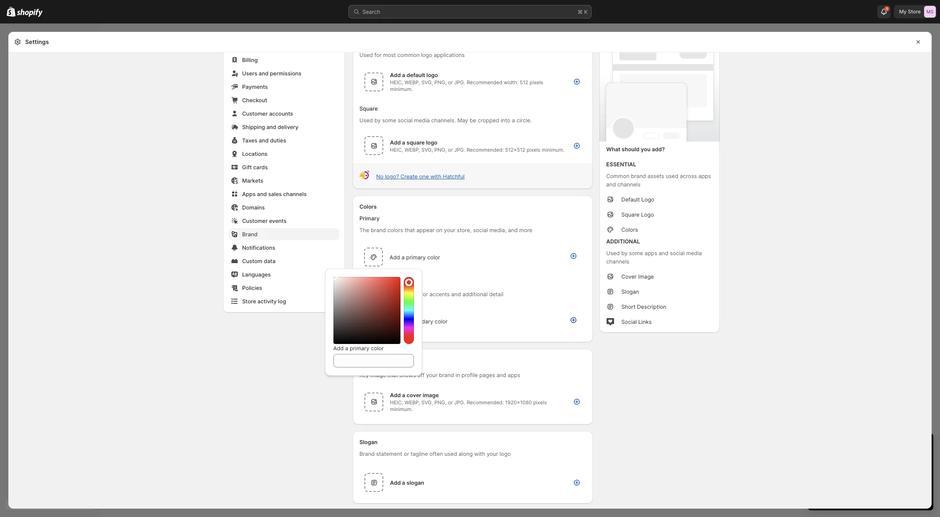 Task type: locate. For each thing, give the bounding box(es) containing it.
recommended: down cropped
[[467, 147, 504, 153]]

customer
[[242, 110, 268, 117], [242, 218, 268, 224]]

2 vertical spatial jpg.
[[455, 400, 466, 406]]

store,
[[457, 227, 472, 234]]

recommended: inside add a square logo heic, webp, svg, png, or jpg. recommended: 512×512 pixels minimum.
[[467, 147, 504, 153]]

Add a primary color text field
[[334, 354, 414, 368]]

a inside add a square logo heic, webp, svg, png, or jpg. recommended: 512×512 pixels minimum.
[[402, 139, 406, 146]]

0 vertical spatial heic,
[[390, 79, 403, 86]]

png, down applications
[[435, 79, 447, 86]]

or down applications
[[448, 79, 453, 86]]

512
[[520, 79, 529, 86]]

logo right "default"
[[427, 72, 438, 78]]

2 horizontal spatial brand
[[631, 173, 647, 179]]

shopify image
[[17, 9, 43, 17]]

colors right supporting
[[390, 291, 406, 298]]

markets link
[[229, 175, 340, 187]]

0 horizontal spatial square
[[360, 105, 378, 112]]

customer events
[[242, 218, 287, 224]]

channels.
[[432, 117, 456, 124]]

0 horizontal spatial by
[[375, 117, 381, 124]]

1 horizontal spatial by
[[622, 250, 628, 257]]

2 heic, from the top
[[390, 147, 403, 153]]

1 customer from the top
[[242, 110, 268, 117]]

1 vertical spatial colors
[[622, 226, 639, 233]]

brand link
[[229, 229, 340, 240]]

1 vertical spatial brand
[[360, 451, 375, 457]]

users and permissions
[[242, 70, 302, 77]]

used left accents on the left bottom of the page
[[407, 291, 420, 298]]

webp, for cover
[[405, 400, 420, 406]]

1 horizontal spatial primary
[[407, 254, 426, 261]]

0 horizontal spatial social
[[398, 117, 413, 124]]

0 vertical spatial jpg.
[[455, 79, 466, 86]]

1 vertical spatial apps
[[645, 250, 658, 257]]

0 horizontal spatial with
[[431, 173, 442, 180]]

1 vertical spatial your
[[426, 372, 438, 379]]

description
[[638, 304, 667, 310]]

png, down key image that shows off your brand in profile pages and apps
[[435, 400, 447, 406]]

store down policies
[[242, 298, 256, 305]]

0 vertical spatial image
[[371, 372, 386, 379]]

gift
[[242, 164, 252, 171]]

2 vertical spatial channels
[[607, 258, 630, 265]]

2 webp, from the top
[[405, 147, 420, 153]]

my
[[900, 8, 907, 15]]

your right off in the left of the page
[[426, 372, 438, 379]]

often
[[430, 451, 443, 457]]

square
[[407, 139, 425, 146]]

minimum. down cover
[[390, 406, 413, 413]]

0 vertical spatial webp,
[[405, 79, 420, 86]]

1 horizontal spatial media
[[687, 250, 702, 257]]

pixels right "512"
[[530, 79, 544, 86]]

3 jpg. from the top
[[455, 400, 466, 406]]

locations
[[242, 151, 268, 157]]

logo down default logo
[[642, 211, 654, 218]]

by inside used by some apps and social media channels
[[622, 250, 628, 257]]

add inside add a default logo heic, webp, svg, png, or jpg. recommended width: 512 pixels minimum.
[[390, 72, 401, 78]]

1 vertical spatial store
[[242, 298, 256, 305]]

short
[[622, 304, 636, 310]]

brand left "statement"
[[360, 451, 375, 457]]

languages
[[242, 271, 271, 278]]

add a primary color down appear
[[390, 254, 441, 261]]

policies
[[242, 285, 262, 291]]

statement
[[376, 451, 403, 457]]

used inside used by some apps and social media channels
[[607, 250, 620, 257]]

logo for square logo
[[642, 211, 654, 218]]

your right along
[[487, 451, 499, 457]]

minimum. right 512×512
[[542, 147, 565, 153]]

store
[[909, 8, 922, 15], [242, 298, 256, 305]]

for left accents on the left bottom of the page
[[421, 291, 428, 298]]

0 vertical spatial your
[[444, 227, 456, 234]]

2 png, from the top
[[435, 147, 447, 153]]

0 vertical spatial for
[[375, 52, 382, 58]]

events
[[269, 218, 287, 224]]

or inside add a default logo heic, webp, svg, png, or jpg. recommended width: 512 pixels minimum.
[[448, 79, 453, 86]]

1 recommended: from the top
[[467, 147, 504, 153]]

with right one
[[431, 173, 442, 180]]

add a cover image heic, webp, svg, png, or jpg. recommended: 1920×1080 pixels minimum.
[[390, 392, 547, 413]]

jpg. down 'in'
[[455, 400, 466, 406]]

heic,
[[390, 79, 403, 86], [390, 147, 403, 153], [390, 400, 403, 406]]

1 svg, from the top
[[422, 79, 433, 86]]

1 horizontal spatial your
[[444, 227, 456, 234]]

jpg. up hatchful
[[455, 147, 466, 153]]

what
[[607, 146, 621, 153]]

primary inside settings dialog
[[407, 254, 426, 261]]

jpg. inside add a square logo heic, webp, svg, png, or jpg. recommended: 512×512 pixels minimum.
[[455, 147, 466, 153]]

brand left 'assets'
[[631, 173, 647, 179]]

2 svg, from the top
[[422, 147, 433, 153]]

channels up domains link
[[283, 191, 307, 197]]

2 jpg. from the top
[[455, 147, 466, 153]]

used
[[360, 52, 373, 58], [360, 117, 373, 124], [607, 250, 620, 257]]

0 horizontal spatial colors
[[360, 203, 377, 210]]

webp, down "default"
[[405, 79, 420, 86]]

1 vertical spatial color
[[435, 318, 448, 325]]

2 horizontal spatial apps
[[699, 173, 712, 179]]

1 horizontal spatial that
[[405, 227, 415, 234]]

used by some social media channels. may be cropped into a circle.
[[360, 117, 532, 124]]

a inside add a default logo heic, webp, svg, png, or jpg. recommended width: 512 pixels minimum.
[[402, 72, 406, 78]]

webp, inside add a cover image heic, webp, svg, png, or jpg. recommended: 1920×1080 pixels minimum.
[[405, 400, 420, 406]]

1 vertical spatial channels
[[283, 191, 307, 197]]

by for used by some apps and social media channels
[[622, 250, 628, 257]]

1 png, from the top
[[435, 79, 447, 86]]

payments
[[242, 83, 268, 90]]

1 vertical spatial media
[[687, 250, 702, 257]]

png, for add a cover image
[[435, 400, 447, 406]]

add a primary color inside settings dialog
[[390, 254, 441, 261]]

0 vertical spatial brand
[[631, 173, 647, 179]]

2 vertical spatial minimum.
[[390, 406, 413, 413]]

3 webp, from the top
[[405, 400, 420, 406]]

0 vertical spatial primary
[[407, 254, 426, 261]]

gift cards link
[[229, 161, 340, 173]]

store right my
[[909, 8, 922, 15]]

3 png, from the top
[[435, 400, 447, 406]]

1 horizontal spatial for
[[421, 291, 428, 298]]

webp, inside add a square logo heic, webp, svg, png, or jpg. recommended: 512×512 pixels minimum.
[[405, 147, 420, 153]]

2 vertical spatial apps
[[508, 372, 521, 379]]

1 vertical spatial by
[[622, 250, 628, 257]]

color up add a primary color text field
[[371, 345, 384, 352]]

default logo
[[622, 196, 655, 203]]

square for square
[[360, 105, 378, 112]]

with
[[431, 173, 442, 180], [475, 451, 486, 457]]

pixels right the 1920×1080
[[534, 400, 547, 406]]

1 vertical spatial for
[[421, 291, 428, 298]]

settings dialog
[[8, 0, 932, 517]]

heic, inside add a default logo heic, webp, svg, png, or jpg. recommended width: 512 pixels minimum.
[[390, 79, 403, 86]]

heic, down most
[[390, 79, 403, 86]]

pixels right 512×512
[[527, 147, 541, 153]]

2 vertical spatial your
[[487, 451, 499, 457]]

2 vertical spatial social
[[670, 250, 685, 257]]

a inside add a cover image heic, webp, svg, png, or jpg. recommended: 1920×1080 pixels minimum.
[[402, 392, 406, 399]]

jpg. left recommended
[[455, 79, 466, 86]]

logo inside add a square logo heic, webp, svg, png, or jpg. recommended: 512×512 pixels minimum.
[[426, 139, 438, 146]]

your right the "on"
[[444, 227, 456, 234]]

apps right pages
[[508, 372, 521, 379]]

svg, down off in the left of the page
[[422, 400, 433, 406]]

png, inside add a cover image heic, webp, svg, png, or jpg. recommended: 1920×1080 pixels minimum.
[[435, 400, 447, 406]]

0 vertical spatial color
[[428, 254, 441, 261]]

logo
[[421, 52, 433, 58], [427, 72, 438, 78], [426, 139, 438, 146], [500, 451, 511, 457]]

image inside add a cover image heic, webp, svg, png, or jpg. recommended: 1920×1080 pixels minimum.
[[423, 392, 439, 399]]

apps inside used by some apps and social media channels
[[645, 250, 658, 257]]

brand right the
[[371, 227, 386, 234]]

png, inside add a default logo heic, webp, svg, png, or jpg. recommended width: 512 pixels minimum.
[[435, 79, 447, 86]]

heic, inside add a square logo heic, webp, svg, png, or jpg. recommended: 512×512 pixels minimum.
[[390, 147, 403, 153]]

recommended: inside add a cover image heic, webp, svg, png, or jpg. recommended: 1920×1080 pixels minimum.
[[467, 400, 504, 406]]

0 vertical spatial some
[[383, 117, 397, 124]]

1 horizontal spatial used
[[445, 451, 457, 457]]

2 vertical spatial used
[[445, 451, 457, 457]]

no logo? create one with hatchful
[[377, 173, 465, 180]]

minimum. inside add a square logo heic, webp, svg, png, or jpg. recommended: 512×512 pixels minimum.
[[542, 147, 565, 153]]

3 heic, from the top
[[390, 400, 403, 406]]

some for apps
[[630, 250, 644, 257]]

heic, inside add a cover image heic, webp, svg, png, or jpg. recommended: 1920×1080 pixels minimum.
[[390, 400, 403, 406]]

png,
[[435, 79, 447, 86], [435, 147, 447, 153], [435, 400, 447, 406]]

colors left appear
[[388, 227, 403, 234]]

1 horizontal spatial brand
[[360, 451, 375, 457]]

social
[[622, 319, 637, 325]]

0 horizontal spatial image
[[371, 372, 386, 379]]

pixels inside add a square logo heic, webp, svg, png, or jpg. recommended: 512×512 pixels minimum.
[[527, 147, 541, 153]]

2 recommended: from the top
[[467, 400, 504, 406]]

image right "key"
[[371, 372, 386, 379]]

color right secondary
[[435, 318, 448, 325]]

that left shows
[[388, 372, 398, 379]]

billing
[[242, 57, 258, 63]]

svg, down square
[[422, 147, 433, 153]]

svg, inside add a square logo heic, webp, svg, png, or jpg. recommended: 512×512 pixels minimum.
[[422, 147, 433, 153]]

0 horizontal spatial primary
[[350, 345, 370, 352]]

with right along
[[475, 451, 486, 457]]

color for accents
[[435, 318, 448, 325]]

may
[[458, 117, 469, 124]]

0 vertical spatial square
[[360, 105, 378, 112]]

1 vertical spatial used
[[407, 291, 420, 298]]

primary
[[407, 254, 426, 261], [350, 345, 370, 352]]

1 vertical spatial svg,
[[422, 147, 433, 153]]

jpg. inside add a default logo heic, webp, svg, png, or jpg. recommended width: 512 pixels minimum.
[[455, 79, 466, 86]]

svg,
[[422, 79, 433, 86], [422, 147, 433, 153], [422, 400, 433, 406]]

heic, up logo? on the left top of the page
[[390, 147, 403, 153]]

square for square logo
[[622, 211, 640, 218]]

2 vertical spatial used
[[607, 250, 620, 257]]

1 horizontal spatial apps
[[645, 250, 658, 257]]

brand statement or tagline often used along with your logo
[[360, 451, 511, 457]]

brand
[[631, 173, 647, 179], [371, 227, 386, 234], [439, 372, 454, 379]]

for left most
[[375, 52, 382, 58]]

logo right default
[[642, 196, 655, 203]]

checkout link
[[229, 94, 340, 106]]

1 horizontal spatial slogan
[[622, 288, 640, 295]]

minimum. for used by some social media channels. may be cropped into a circle.
[[542, 147, 565, 153]]

add a square logo heic, webp, svg, png, or jpg. recommended: 512×512 pixels minimum.
[[390, 139, 565, 153]]

that
[[405, 227, 415, 234], [388, 372, 398, 379]]

channels inside common brand assets used across apps and channels
[[618, 181, 641, 188]]

users and permissions link
[[229, 68, 340, 79]]

brand inside common brand assets used across apps and channels
[[631, 173, 647, 179]]

1 vertical spatial with
[[475, 451, 486, 457]]

used for used by some social media channels. may be cropped into a circle.
[[360, 117, 373, 124]]

2 vertical spatial svg,
[[422, 400, 433, 406]]

channels down the common
[[618, 181, 641, 188]]

2 vertical spatial pixels
[[534, 400, 547, 406]]

be
[[470, 117, 477, 124]]

jpg. inside add a cover image heic, webp, svg, png, or jpg. recommended: 1920×1080 pixels minimum.
[[455, 400, 466, 406]]

1 horizontal spatial square
[[622, 211, 640, 218]]

minimum. inside add a cover image heic, webp, svg, png, or jpg. recommended: 1920×1080 pixels minimum.
[[390, 406, 413, 413]]

some inside used by some apps and social media channels
[[630, 250, 644, 257]]

duties
[[270, 137, 286, 144]]

1 vertical spatial used
[[360, 117, 373, 124]]

png, inside add a square logo heic, webp, svg, png, or jpg. recommended: 512×512 pixels minimum.
[[435, 147, 447, 153]]

1 vertical spatial webp,
[[405, 147, 420, 153]]

0 horizontal spatial used
[[407, 291, 420, 298]]

or inside add a cover image heic, webp, svg, png, or jpg. recommended: 1920×1080 pixels minimum.
[[448, 400, 453, 406]]

the
[[360, 227, 370, 234]]

image
[[371, 372, 386, 379], [423, 392, 439, 399]]

pixels
[[530, 79, 544, 86], [527, 147, 541, 153], [534, 400, 547, 406]]

1 vertical spatial png,
[[435, 147, 447, 153]]

1 vertical spatial pixels
[[527, 147, 541, 153]]

some for social
[[383, 117, 397, 124]]

image
[[639, 273, 654, 280]]

heic, down shows
[[390, 400, 403, 406]]

what should you add?
[[607, 146, 665, 153]]

webp, down cover
[[405, 400, 420, 406]]

markets
[[242, 177, 263, 184]]

cards
[[253, 164, 268, 171]]

2 vertical spatial png,
[[435, 400, 447, 406]]

minimum. for key image that shows off your brand in profile pages and apps
[[390, 406, 413, 413]]

1 horizontal spatial social
[[473, 227, 488, 234]]

pixels inside add a cover image heic, webp, svg, png, or jpg. recommended: 1920×1080 pixels minimum.
[[534, 400, 547, 406]]

3 svg, from the top
[[422, 400, 433, 406]]

1 webp, from the top
[[405, 79, 420, 86]]

customer events link
[[229, 215, 340, 227]]

used right 'assets'
[[666, 173, 679, 179]]

svg, down "default"
[[422, 79, 433, 86]]

2 horizontal spatial social
[[670, 250, 685, 257]]

channels up 'cover'
[[607, 258, 630, 265]]

image right cover
[[423, 392, 439, 399]]

2 vertical spatial heic,
[[390, 400, 403, 406]]

across
[[680, 173, 697, 179]]

1 horizontal spatial some
[[630, 250, 644, 257]]

logo right square
[[426, 139, 438, 146]]

0 horizontal spatial your
[[426, 372, 438, 379]]

0 vertical spatial svg,
[[422, 79, 433, 86]]

minimum. down "default"
[[390, 86, 413, 92]]

logo right along
[[500, 451, 511, 457]]

svg, for default
[[422, 79, 433, 86]]

0 vertical spatial channels
[[618, 181, 641, 188]]

into
[[501, 117, 511, 124]]

0 vertical spatial add a primary color
[[390, 254, 441, 261]]

add a primary color up add a primary color text field
[[334, 345, 384, 352]]

more
[[520, 227, 533, 234]]

1 horizontal spatial brand
[[439, 372, 454, 379]]

color
[[428, 254, 441, 261], [435, 318, 448, 325], [371, 345, 384, 352]]

used
[[666, 173, 679, 179], [407, 291, 420, 298], [445, 451, 457, 457]]

1 vertical spatial add a primary color
[[334, 345, 384, 352]]

apps right across
[[699, 173, 712, 179]]

channels inside used by some apps and social media channels
[[607, 258, 630, 265]]

used by some apps and social media channels
[[607, 250, 702, 265]]

webp, inside add a default logo heic, webp, svg, png, or jpg. recommended width: 512 pixels minimum.
[[405, 79, 420, 86]]

2 horizontal spatial used
[[666, 173, 679, 179]]

0 vertical spatial apps
[[699, 173, 712, 179]]

used right 'often'
[[445, 451, 457, 457]]

or down key image that shows off your brand in profile pages and apps
[[448, 400, 453, 406]]

slogan up "statement"
[[360, 439, 378, 446]]

2 vertical spatial webp,
[[405, 400, 420, 406]]

customer down checkout at the top of page
[[242, 110, 268, 117]]

colors up primary
[[360, 203, 377, 210]]

1 vertical spatial image
[[423, 392, 439, 399]]

apps and sales channels link
[[229, 188, 340, 200]]

my store image
[[925, 6, 937, 18]]

0 horizontal spatial store
[[242, 298, 256, 305]]

1 horizontal spatial add a primary color
[[390, 254, 441, 261]]

svg, inside add a cover image heic, webp, svg, png, or jpg. recommended: 1920×1080 pixels minimum.
[[422, 400, 433, 406]]

1 vertical spatial square
[[622, 211, 640, 218]]

dialog
[[936, 32, 941, 509]]

1 heic, from the top
[[390, 79, 403, 86]]

jpg. for add a default logo
[[455, 79, 466, 86]]

apps up the image
[[645, 250, 658, 257]]

0 vertical spatial used
[[666, 173, 679, 179]]

color down the "on"
[[428, 254, 441, 261]]

slogan down 'cover'
[[622, 288, 640, 295]]

that left appear
[[405, 227, 415, 234]]

apps inside common brand assets used across apps and channels
[[699, 173, 712, 179]]

primary up add a primary color text field
[[350, 345, 370, 352]]

brand up notifications in the top of the page
[[242, 231, 258, 238]]

or up hatchful
[[448, 147, 453, 153]]

1 vertical spatial customer
[[242, 218, 268, 224]]

primary down appear
[[407, 254, 426, 261]]

svg, inside add a default logo heic, webp, svg, png, or jpg. recommended width: 512 pixels minimum.
[[422, 79, 433, 86]]

0 vertical spatial by
[[375, 117, 381, 124]]

0 vertical spatial logo
[[642, 196, 655, 203]]

jpg.
[[455, 79, 466, 86], [455, 147, 466, 153], [455, 400, 466, 406]]

brand left 'in'
[[439, 372, 454, 379]]

taxes
[[242, 137, 258, 144]]

1 vertical spatial slogan
[[360, 439, 378, 446]]

colors up the additional
[[622, 226, 639, 233]]

square
[[360, 105, 378, 112], [622, 211, 640, 218]]

media,
[[490, 227, 507, 234]]

1 vertical spatial minimum.
[[542, 147, 565, 153]]

sales
[[268, 191, 282, 197]]

1 vertical spatial recommended:
[[467, 400, 504, 406]]

brand
[[242, 231, 258, 238], [360, 451, 375, 457]]

0 vertical spatial store
[[909, 8, 922, 15]]

2 customer from the top
[[242, 218, 268, 224]]

or inside add a square logo heic, webp, svg, png, or jpg. recommended: 512×512 pixels minimum.
[[448, 147, 453, 153]]

apps and sales channels
[[242, 191, 307, 197]]

notifications link
[[229, 242, 340, 254]]

png, down "channels."
[[435, 147, 447, 153]]

1 horizontal spatial colors
[[622, 226, 639, 233]]

webp, down square
[[405, 147, 420, 153]]

used inside common brand assets used across apps and channels
[[666, 173, 679, 179]]

recommended: for profile
[[467, 400, 504, 406]]

0 vertical spatial minimum.
[[390, 86, 413, 92]]

1 jpg. from the top
[[455, 79, 466, 86]]

jpg. for add a cover image
[[455, 400, 466, 406]]

shipping and delivery
[[242, 124, 299, 130]]

some
[[383, 117, 397, 124], [630, 250, 644, 257]]

or left tagline
[[404, 451, 409, 457]]

channels for additional
[[607, 258, 630, 265]]

customer down domains
[[242, 218, 268, 224]]

secondary
[[407, 318, 434, 325]]

recommended: down pages
[[467, 400, 504, 406]]

no logo? create one with hatchful image
[[360, 170, 370, 180]]



Task type: describe. For each thing, give the bounding box(es) containing it.
cover image
[[622, 273, 654, 280]]

or for add a default logo
[[448, 79, 453, 86]]

logo right common
[[421, 52, 433, 58]]

key image that shows off your brand in profile pages and apps
[[360, 372, 521, 379]]

webp, for square
[[405, 147, 420, 153]]

add?
[[652, 146, 665, 153]]

one
[[420, 173, 429, 180]]

add a slogan
[[390, 479, 425, 486]]

cover
[[407, 392, 422, 399]]

add inside add a cover image heic, webp, svg, png, or jpg. recommended: 1920×1080 pixels minimum.
[[390, 392, 401, 399]]

slogan
[[407, 479, 425, 486]]

activity
[[258, 298, 277, 305]]

or for add a square logo
[[448, 147, 453, 153]]

1
[[887, 7, 889, 11]]

supporting
[[360, 291, 388, 298]]

heic, for add a cover image
[[390, 400, 403, 406]]

svg, for square
[[422, 147, 433, 153]]

png, for add a square logo
[[435, 147, 447, 153]]

store activity log
[[242, 298, 286, 305]]

0 horizontal spatial apps
[[508, 372, 521, 379]]

my store
[[900, 8, 922, 15]]

svg, for cover
[[422, 400, 433, 406]]

payments link
[[229, 81, 340, 93]]

common
[[607, 173, 630, 179]]

heic, for add a square logo
[[390, 147, 403, 153]]

color for appear
[[428, 254, 441, 261]]

and inside common brand assets used across apps and channels
[[607, 181, 616, 188]]

default
[[622, 196, 640, 203]]

jpg. for add a square logo
[[455, 147, 466, 153]]

512×512
[[506, 147, 526, 153]]

0 vertical spatial with
[[431, 173, 442, 180]]

locations link
[[229, 148, 340, 160]]

width:
[[504, 79, 519, 86]]

you
[[641, 146, 651, 153]]

pixels for used by some social media channels. may be cropped into a circle.
[[527, 147, 541, 153]]

heic, for add a default logo
[[390, 79, 403, 86]]

0 vertical spatial colors
[[360, 203, 377, 210]]

notifications
[[242, 244, 275, 251]]

⌘
[[578, 8, 583, 15]]

add a default logo heic, webp, svg, png, or jpg. recommended width: 512 pixels minimum.
[[390, 72, 544, 92]]

pixels inside add a default logo heic, webp, svg, png, or jpg. recommended width: 512 pixels minimum.
[[530, 79, 544, 86]]

recommended: for cropped
[[467, 147, 504, 153]]

cropped
[[478, 117, 500, 124]]

add inside add a square logo heic, webp, svg, png, or jpg. recommended: 512×512 pixels minimum.
[[390, 139, 401, 146]]

essential
[[607, 161, 637, 168]]

cover
[[622, 273, 637, 280]]

customer for customer accounts
[[242, 110, 268, 117]]

brand for brand statement or tagline often used along with your logo
[[360, 451, 375, 457]]

log
[[278, 298, 286, 305]]

used for used for most common logo applications
[[360, 52, 373, 58]]

billing link
[[229, 54, 340, 66]]

taxes and duties link
[[229, 135, 340, 146]]

1920×1080
[[506, 400, 532, 406]]

1 button
[[878, 5, 892, 18]]

social inside used by some apps and social media channels
[[670, 250, 685, 257]]

create
[[401, 173, 418, 180]]

search
[[363, 8, 381, 15]]

policies link
[[229, 282, 340, 294]]

gift cards
[[242, 164, 268, 171]]

by for used by some social media channels. may be cropped into a circle.
[[375, 117, 381, 124]]

0 horizontal spatial for
[[375, 52, 382, 58]]

1 horizontal spatial store
[[909, 8, 922, 15]]

permissions
[[270, 70, 302, 77]]

settings
[[25, 38, 49, 45]]

languages link
[[229, 269, 340, 280]]

1 vertical spatial social
[[473, 227, 488, 234]]

channels for essential
[[618, 181, 641, 188]]

media inside used by some apps and social media channels
[[687, 250, 702, 257]]

additional
[[463, 291, 488, 298]]

customer for customer events
[[242, 218, 268, 224]]

short description
[[622, 304, 667, 310]]

primary
[[360, 215, 380, 222]]

0 vertical spatial colors
[[388, 227, 403, 234]]

logo for default logo
[[642, 196, 655, 203]]

brand for the
[[371, 227, 386, 234]]

hatchful
[[443, 173, 465, 180]]

used for used by some apps and social media channels
[[607, 250, 620, 257]]

delivery
[[278, 124, 299, 130]]

along
[[459, 451, 473, 457]]

accounts
[[269, 110, 293, 117]]

key
[[360, 372, 369, 379]]

0 vertical spatial slogan
[[622, 288, 640, 295]]

additional
[[607, 238, 641, 245]]

2 vertical spatial color
[[371, 345, 384, 352]]

pages
[[480, 372, 495, 379]]

users
[[242, 70, 257, 77]]

off
[[418, 372, 425, 379]]

should
[[622, 146, 640, 153]]

0 horizontal spatial that
[[388, 372, 398, 379]]

customer accounts link
[[229, 108, 340, 119]]

brand for common
[[631, 173, 647, 179]]

most
[[383, 52, 396, 58]]

3 days left in your trial element
[[808, 455, 934, 511]]

no logo? create one with hatchful link
[[377, 173, 465, 180]]

pixels for key image that shows off your brand in profile pages and apps
[[534, 400, 547, 406]]

default
[[407, 72, 425, 78]]

minimum. inside add a default logo heic, webp, svg, png, or jpg. recommended width: 512 pixels minimum.
[[390, 86, 413, 92]]

shipping and delivery link
[[229, 121, 340, 133]]

data
[[264, 258, 276, 265]]

on
[[436, 227, 443, 234]]

secondary
[[360, 279, 388, 286]]

domains
[[242, 204, 265, 211]]

store inside settings dialog
[[242, 298, 256, 305]]

profile
[[462, 372, 478, 379]]

0 horizontal spatial add a primary color
[[334, 345, 384, 352]]

0 vertical spatial social
[[398, 117, 413, 124]]

png, for add a default logo
[[435, 79, 447, 86]]

the brand colors that appear on your store, social media, and more
[[360, 227, 533, 234]]

brand for brand
[[242, 231, 258, 238]]

1 vertical spatial primary
[[350, 345, 370, 352]]

and inside used by some apps and social media channels
[[659, 250, 669, 257]]

shows
[[400, 372, 416, 379]]

shopify image
[[7, 7, 16, 17]]

social links
[[622, 319, 652, 325]]

1 vertical spatial colors
[[390, 291, 406, 298]]

in
[[456, 372, 460, 379]]

logo inside add a default logo heic, webp, svg, png, or jpg. recommended width: 512 pixels minimum.
[[427, 72, 438, 78]]

supporting colors used for accents and additional detail
[[360, 291, 504, 298]]

or for add a cover image
[[448, 400, 453, 406]]

2 horizontal spatial your
[[487, 451, 499, 457]]

taxes and duties
[[242, 137, 286, 144]]

0 vertical spatial that
[[405, 227, 415, 234]]

webp, for default
[[405, 79, 420, 86]]

common
[[398, 52, 420, 58]]

detail
[[490, 291, 504, 298]]

accents
[[430, 291, 450, 298]]

recommended
[[467, 79, 503, 86]]

0 vertical spatial media
[[414, 117, 430, 124]]

1 horizontal spatial with
[[475, 451, 486, 457]]



Task type: vqa. For each thing, say whether or not it's contained in the screenshot.
Settings dialog
yes



